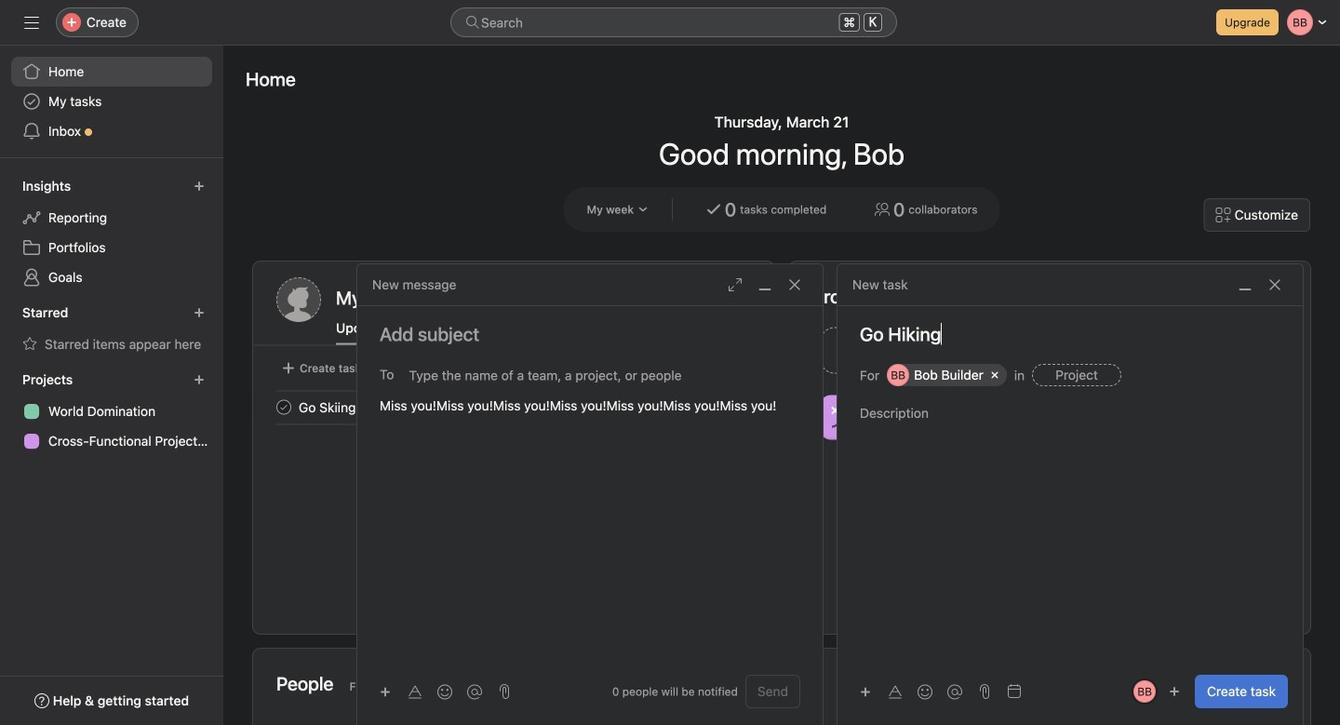 Task type: describe. For each thing, give the bounding box(es) containing it.
starred element
[[0, 296, 223, 363]]

expand popout to full screen image
[[728, 277, 743, 292]]

1 horizontal spatial list item
[[813, 322, 1050, 379]]

Task name text field
[[838, 321, 1303, 347]]

global element
[[0, 46, 223, 157]]

hide sidebar image
[[24, 15, 39, 30]]

1 toolbar from the left
[[372, 678, 491, 705]]

1 vertical spatial list item
[[254, 390, 774, 424]]

add profile photo image
[[276, 277, 321, 322]]

2 minimize image from the left
[[1238, 277, 1253, 292]]

2 dialog from the left
[[838, 264, 1303, 725]]

insert an object image for first toolbar from left
[[380, 686, 391, 698]]

new insights image
[[194, 181, 205, 192]]

2 toolbar from the left
[[853, 678, 972, 705]]

1 dialog from the left
[[357, 264, 823, 725]]

insights element
[[0, 169, 223, 296]]

at mention image
[[948, 685, 962, 700]]



Task type: locate. For each thing, give the bounding box(es) containing it.
rocket image
[[1069, 339, 1091, 362]]

projects element
[[0, 363, 223, 460]]

1 close image from the left
[[787, 277, 802, 292]]

0 horizontal spatial list item
[[254, 390, 774, 424]]

0 vertical spatial list item
[[813, 322, 1050, 379]]

Add subject text field
[[357, 321, 823, 347]]

add items to starred image
[[194, 307, 205, 318]]

minimize image
[[758, 277, 773, 292], [1238, 277, 1253, 292]]

0 horizontal spatial minimize image
[[758, 277, 773, 292]]

formatting image
[[408, 685, 423, 700]]

insert an object image
[[380, 686, 391, 698], [860, 686, 871, 698]]

0 horizontal spatial dialog
[[357, 264, 823, 725]]

dialog
[[357, 264, 823, 725], [838, 264, 1303, 725]]

1 horizontal spatial dialog
[[838, 264, 1303, 725]]

Search tasks, projects, and more text field
[[451, 7, 897, 37]]

0 horizontal spatial close image
[[787, 277, 802, 292]]

1 horizontal spatial minimize image
[[1238, 277, 1253, 292]]

0 horizontal spatial toolbar
[[372, 678, 491, 705]]

Mark complete checkbox
[[273, 396, 295, 418]]

mark complete image
[[273, 396, 295, 418]]

toolbar
[[372, 678, 491, 705], [853, 678, 972, 705]]

new project or portfolio image
[[194, 374, 205, 385]]

1 insert an object image from the left
[[380, 686, 391, 698]]

insert an object image left at mention image
[[860, 686, 871, 698]]

None field
[[451, 7, 897, 37]]

1 horizontal spatial close image
[[1268, 277, 1283, 292]]

2 insert an object image from the left
[[860, 686, 871, 698]]

1 horizontal spatial toolbar
[[853, 678, 972, 705]]

1 minimize image from the left
[[758, 277, 773, 292]]

insert an object image for first toolbar from the right
[[860, 686, 871, 698]]

2 close image from the left
[[1268, 277, 1283, 292]]

1 horizontal spatial insert an object image
[[860, 686, 871, 698]]

at mention image
[[467, 685, 482, 700]]

insert an object image left formatting image
[[380, 686, 391, 698]]

emoji image
[[437, 685, 452, 700]]

line_and_symbols image
[[831, 406, 854, 429]]

0 horizontal spatial insert an object image
[[380, 686, 391, 698]]

add or remove collaborators from this task image
[[1169, 686, 1180, 697]]

list item
[[813, 322, 1050, 379], [254, 390, 774, 424]]

Type the name of a team, a project, or people text field
[[409, 364, 790, 386]]

close image
[[787, 277, 802, 292], [1268, 277, 1283, 292]]



Task type: vqa. For each thing, say whether or not it's contained in the screenshot.
Add profile photo
yes



